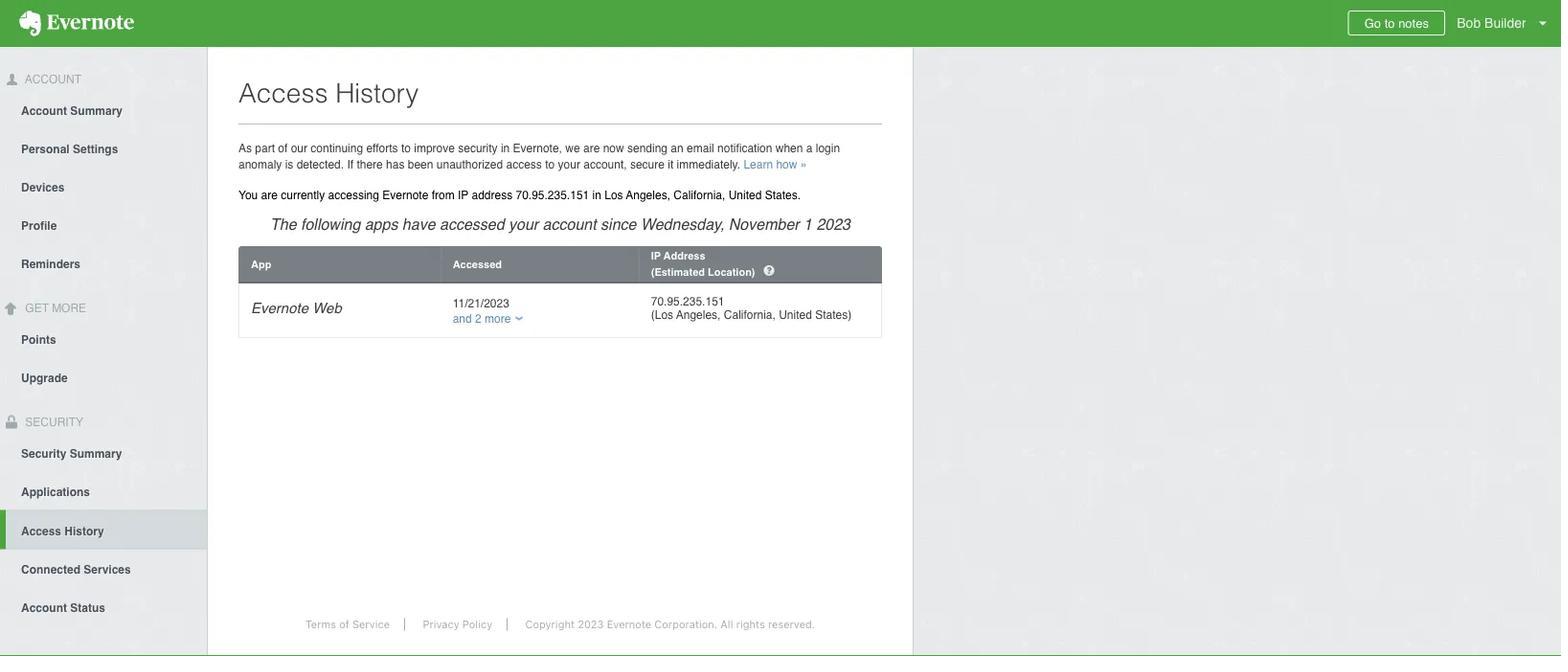 Task type: describe. For each thing, give the bounding box(es) containing it.
unauthorized
[[437, 158, 503, 171]]

learn how »
[[744, 158, 807, 171]]

you
[[239, 189, 258, 202]]

1 horizontal spatial access
[[239, 78, 328, 108]]

settings
[[73, 143, 118, 156]]

1 horizontal spatial to
[[545, 158, 555, 171]]

accessing
[[328, 189, 379, 202]]

0 vertical spatial 2023
[[817, 215, 851, 233]]

accessed
[[440, 215, 504, 233]]

more
[[52, 302, 86, 315]]

currently
[[281, 189, 325, 202]]

terms of service
[[305, 618, 390, 631]]

a
[[806, 141, 813, 155]]

november
[[729, 215, 800, 233]]

notes
[[1399, 16, 1429, 30]]

app
[[251, 258, 271, 270]]

70.95.235.151 (los angeles, california, united states)
[[651, 295, 852, 322]]

access history link
[[6, 510, 207, 549]]

1
[[804, 215, 812, 233]]

an
[[671, 141, 684, 155]]

evernote web
[[251, 300, 342, 317]]

0 vertical spatial united
[[729, 189, 762, 202]]

of inside as part of our continuing efforts to improve security in evernote, we are now sending an email notification when a login anomaly is detected. if there has been unauthorized access to your account, secure it immediately.
[[278, 141, 288, 155]]

1 vertical spatial history
[[65, 524, 104, 538]]

account summary
[[21, 104, 123, 118]]

following
[[301, 215, 360, 233]]

and 2 more
[[453, 312, 511, 326]]

summary for security summary
[[70, 447, 122, 460]]

wednesday,
[[641, 215, 725, 233]]

secure
[[630, 158, 665, 171]]

connected services
[[21, 563, 131, 576]]

there
[[357, 158, 383, 171]]

points
[[21, 333, 56, 346]]

improve
[[414, 141, 455, 155]]

points link
[[0, 320, 207, 358]]

»
[[801, 158, 807, 171]]

0 horizontal spatial to
[[401, 141, 411, 155]]

states.
[[765, 189, 801, 202]]

the
[[270, 215, 297, 233]]

applications
[[21, 485, 90, 499]]

get more
[[22, 302, 86, 315]]

2 horizontal spatial evernote
[[607, 618, 652, 631]]

how
[[776, 158, 797, 171]]

summary for account summary
[[70, 104, 123, 118]]

service
[[352, 618, 390, 631]]

security summary link
[[0, 433, 207, 472]]

go
[[1365, 16, 1382, 30]]

0 vertical spatial evernote
[[383, 189, 429, 202]]

0 horizontal spatial ip
[[458, 189, 469, 202]]

privacy policy
[[423, 618, 493, 631]]

since
[[601, 215, 637, 233]]

1 vertical spatial evernote
[[251, 300, 309, 317]]

learn how » link
[[744, 158, 807, 171]]

account for account summary
[[21, 104, 67, 118]]

terms
[[305, 618, 336, 631]]

accessed
[[453, 258, 502, 270]]

if
[[347, 158, 354, 171]]

status
[[70, 601, 105, 614]]

personal settings
[[21, 143, 118, 156]]

address
[[472, 189, 513, 202]]

immediately.
[[677, 158, 741, 171]]

detected.
[[297, 158, 344, 171]]

0 vertical spatial california,
[[674, 189, 726, 202]]

login
[[816, 141, 840, 155]]

policy
[[463, 618, 493, 631]]

states)
[[815, 308, 852, 322]]

copyright
[[525, 618, 575, 631]]

personal settings link
[[0, 129, 207, 167]]

11/21/2023
[[453, 297, 510, 310]]

in for 70.95.235.151
[[593, 189, 602, 202]]

to inside go to notes link
[[1385, 16, 1395, 30]]

it
[[668, 158, 674, 171]]

ip inside ip address (estimated location)
[[651, 250, 661, 262]]

get
[[25, 302, 49, 315]]

(los
[[651, 308, 674, 322]]

0 horizontal spatial angeles,
[[626, 189, 671, 202]]

security
[[458, 141, 498, 155]]

copyright 2023 evernote corporation. all rights reserved.
[[525, 618, 815, 631]]

upgrade link
[[0, 358, 207, 396]]

anomaly
[[239, 158, 282, 171]]

the following apps have accessed your account since wednesday, november 1 2023
[[270, 215, 851, 233]]

california, inside 70.95.235.151 (los angeles, california, united states)
[[724, 308, 776, 322]]

connected services link
[[0, 549, 207, 588]]



Task type: vqa. For each thing, say whether or not it's contained in the screenshot.
the icon
no



Task type: locate. For each thing, give the bounding box(es) containing it.
1 vertical spatial 70.95.235.151
[[651, 295, 725, 308]]

profile link
[[0, 206, 207, 244]]

evernote left web
[[251, 300, 309, 317]]

are
[[583, 141, 600, 155], [261, 189, 278, 202]]

1 vertical spatial account
[[21, 104, 67, 118]]

in up access
[[501, 141, 510, 155]]

70.95.235.151 up the following apps have accessed your account since wednesday, november 1 2023 on the top
[[516, 189, 589, 202]]

security inside 'link'
[[21, 447, 66, 460]]

1 horizontal spatial 70.95.235.151
[[651, 295, 725, 308]]

evernote link
[[0, 0, 153, 47]]

ip
[[458, 189, 469, 202], [651, 250, 661, 262]]

terms of service link
[[291, 618, 405, 631]]

1 horizontal spatial are
[[583, 141, 600, 155]]

los
[[605, 189, 623, 202]]

0 horizontal spatial your
[[509, 215, 539, 233]]

upgrade
[[21, 371, 68, 385]]

have
[[402, 215, 435, 233]]

in
[[501, 141, 510, 155], [593, 189, 602, 202]]

history
[[335, 78, 419, 108], [65, 524, 104, 538]]

security for security summary
[[21, 447, 66, 460]]

summary inside 'link'
[[70, 447, 122, 460]]

access up our
[[239, 78, 328, 108]]

angeles, down secure
[[626, 189, 671, 202]]

part
[[255, 141, 275, 155]]

angeles, inside 70.95.235.151 (los angeles, california, united states)
[[676, 308, 721, 322]]

angeles, right "(los"
[[676, 308, 721, 322]]

1 vertical spatial of
[[339, 618, 349, 631]]

and
[[453, 312, 472, 326]]

1 vertical spatial access
[[21, 524, 61, 538]]

privacy
[[423, 618, 460, 631]]

personal
[[21, 143, 70, 156]]

1 horizontal spatial in
[[593, 189, 602, 202]]

are right you
[[261, 189, 278, 202]]

in left los
[[593, 189, 602, 202]]

0 horizontal spatial history
[[65, 524, 104, 538]]

security for security
[[22, 415, 83, 429]]

of left our
[[278, 141, 288, 155]]

history up efforts at the left top of page
[[335, 78, 419, 108]]

your down the you are currently accessing evernote from ip address 70.95.235.151 in los angeles, california, united states.
[[509, 215, 539, 233]]

1 vertical spatial united
[[779, 308, 812, 322]]

in for security
[[501, 141, 510, 155]]

are right we
[[583, 141, 600, 155]]

united down learn
[[729, 189, 762, 202]]

0 horizontal spatial are
[[261, 189, 278, 202]]

0 vertical spatial history
[[335, 78, 419, 108]]

account status link
[[0, 588, 207, 626]]

devices link
[[0, 167, 207, 206]]

your
[[558, 158, 580, 171], [509, 215, 539, 233]]

0 vertical spatial access history
[[239, 78, 419, 108]]

1 vertical spatial summary
[[70, 447, 122, 460]]

to down evernote, at the left
[[545, 158, 555, 171]]

access history down applications
[[21, 524, 104, 538]]

summary
[[70, 104, 123, 118], [70, 447, 122, 460]]

2023 right 1
[[817, 215, 851, 233]]

0 vertical spatial your
[[558, 158, 580, 171]]

2 horizontal spatial to
[[1385, 16, 1395, 30]]

access history up continuing at the left of the page
[[239, 78, 419, 108]]

learn
[[744, 158, 773, 171]]

2
[[475, 312, 482, 326]]

2 vertical spatial to
[[545, 158, 555, 171]]

account inside account status link
[[21, 601, 67, 614]]

0 horizontal spatial in
[[501, 141, 510, 155]]

ip up the (estimated on the top left
[[651, 250, 661, 262]]

sending
[[627, 141, 668, 155]]

0 horizontal spatial access
[[21, 524, 61, 538]]

to up "has"
[[401, 141, 411, 155]]

70.95.235.151 down the (estimated on the top left
[[651, 295, 725, 308]]

email
[[687, 141, 714, 155]]

0 vertical spatial account
[[22, 73, 81, 86]]

account status
[[21, 601, 105, 614]]

of right terms
[[339, 618, 349, 631]]

2023
[[817, 215, 851, 233], [578, 618, 604, 631]]

0 horizontal spatial united
[[729, 189, 762, 202]]

bob
[[1457, 15, 1481, 31]]

evernote,
[[513, 141, 562, 155]]

are inside as part of our continuing efforts to improve security in evernote, we are now sending an email notification when a login anomaly is detected. if there has been unauthorized access to your account, secure it immediately.
[[583, 141, 600, 155]]

account
[[543, 215, 596, 233]]

your down we
[[558, 158, 580, 171]]

security summary
[[21, 447, 122, 460]]

devices
[[21, 181, 65, 194]]

1 vertical spatial angeles,
[[676, 308, 721, 322]]

1 horizontal spatial 2023
[[817, 215, 851, 233]]

from
[[432, 189, 455, 202]]

1 horizontal spatial access history
[[239, 78, 419, 108]]

united inside 70.95.235.151 (los angeles, california, united states)
[[779, 308, 812, 322]]

account up account summary
[[22, 73, 81, 86]]

1 horizontal spatial evernote
[[383, 189, 429, 202]]

1 vertical spatial security
[[21, 447, 66, 460]]

evernote left corporation.
[[607, 618, 652, 631]]

2 vertical spatial account
[[21, 601, 67, 614]]

now
[[603, 141, 624, 155]]

privacy policy link
[[408, 618, 508, 631]]

70.95.235.151 inside 70.95.235.151 (los angeles, california, united states)
[[651, 295, 725, 308]]

as
[[239, 141, 252, 155]]

1 horizontal spatial angeles,
[[676, 308, 721, 322]]

0 horizontal spatial evernote
[[251, 300, 309, 317]]

0 vertical spatial are
[[583, 141, 600, 155]]

in inside as part of our continuing efforts to improve security in evernote, we are now sending an email notification when a login anomaly is detected. if there has been unauthorized access to your account, secure it immediately.
[[501, 141, 510, 155]]

bob builder
[[1457, 15, 1527, 31]]

to right go
[[1385, 16, 1395, 30]]

go to notes
[[1365, 16, 1429, 30]]

0 horizontal spatial of
[[278, 141, 288, 155]]

access history
[[239, 78, 419, 108], [21, 524, 104, 538]]

1 vertical spatial california,
[[724, 308, 776, 322]]

security up applications
[[21, 447, 66, 460]]

continuing
[[311, 141, 363, 155]]

account up personal
[[21, 104, 67, 118]]

evernote up have
[[383, 189, 429, 202]]

history up connected services
[[65, 524, 104, 538]]

0 horizontal spatial 70.95.235.151
[[516, 189, 589, 202]]

0 vertical spatial in
[[501, 141, 510, 155]]

1 horizontal spatial ip
[[651, 250, 661, 262]]

0 vertical spatial angeles,
[[626, 189, 671, 202]]

1 horizontal spatial united
[[779, 308, 812, 322]]

0 vertical spatial to
[[1385, 16, 1395, 30]]

1 vertical spatial access history
[[21, 524, 104, 538]]

reserved.
[[768, 618, 815, 631]]

1 horizontal spatial your
[[558, 158, 580, 171]]

1 vertical spatial your
[[509, 215, 539, 233]]

bob builder link
[[1453, 0, 1562, 47]]

angeles,
[[626, 189, 671, 202], [676, 308, 721, 322]]

ip address (estimated location)
[[651, 250, 758, 278]]

address
[[664, 250, 706, 262]]

profile
[[21, 219, 57, 233]]

security up the security summary
[[22, 415, 83, 429]]

applications link
[[0, 472, 207, 510]]

location)
[[708, 266, 755, 278]]

1 vertical spatial in
[[593, 189, 602, 202]]

account,
[[584, 158, 627, 171]]

1 horizontal spatial of
[[339, 618, 349, 631]]

(estimated
[[651, 266, 705, 278]]

we
[[565, 141, 580, 155]]

account for account
[[22, 73, 81, 86]]

account summary link
[[0, 91, 207, 129]]

1 vertical spatial 2023
[[578, 618, 604, 631]]

been
[[408, 158, 433, 171]]

ip right from
[[458, 189, 469, 202]]

summary up the applications link
[[70, 447, 122, 460]]

1 vertical spatial are
[[261, 189, 278, 202]]

0 vertical spatial security
[[22, 415, 83, 429]]

when
[[776, 141, 803, 155]]

access up connected
[[21, 524, 61, 538]]

notification
[[718, 141, 773, 155]]

apps
[[365, 215, 398, 233]]

your inside as part of our continuing efforts to improve security in evernote, we are now sending an email notification when a login anomaly is detected. if there has been unauthorized access to your account, secure it immediately.
[[558, 158, 580, 171]]

corporation.
[[655, 618, 718, 631]]

summary up personal settings link
[[70, 104, 123, 118]]

2023 right copyright
[[578, 618, 604, 631]]

account inside account summary link
[[21, 104, 67, 118]]

0 vertical spatial of
[[278, 141, 288, 155]]

california, down location)
[[724, 308, 776, 322]]

as part of our continuing efforts to improve security in evernote, we are now sending an email notification when a login anomaly is detected. if there has been unauthorized access to your account, secure it immediately.
[[239, 141, 840, 171]]

web
[[313, 300, 342, 317]]

has
[[386, 158, 405, 171]]

2 vertical spatial evernote
[[607, 618, 652, 631]]

1 horizontal spatial history
[[335, 78, 419, 108]]

account down connected
[[21, 601, 67, 614]]

0 vertical spatial summary
[[70, 104, 123, 118]]

reminders link
[[0, 244, 207, 282]]

0 vertical spatial access
[[239, 78, 328, 108]]

all
[[721, 618, 733, 631]]

connected
[[21, 563, 80, 576]]

1 vertical spatial ip
[[651, 250, 661, 262]]

0 vertical spatial 70.95.235.151
[[516, 189, 589, 202]]

0 horizontal spatial 2023
[[578, 618, 604, 631]]

account for account status
[[21, 601, 67, 614]]

services
[[84, 563, 131, 576]]

0 vertical spatial ip
[[458, 189, 469, 202]]

evernote image
[[0, 11, 153, 36]]

1 vertical spatial to
[[401, 141, 411, 155]]

reminders
[[21, 258, 80, 271]]

access
[[239, 78, 328, 108], [21, 524, 61, 538]]

0 horizontal spatial access history
[[21, 524, 104, 538]]

california, down immediately.
[[674, 189, 726, 202]]

united left "states)"
[[779, 308, 812, 322]]

is
[[285, 158, 293, 171]]



